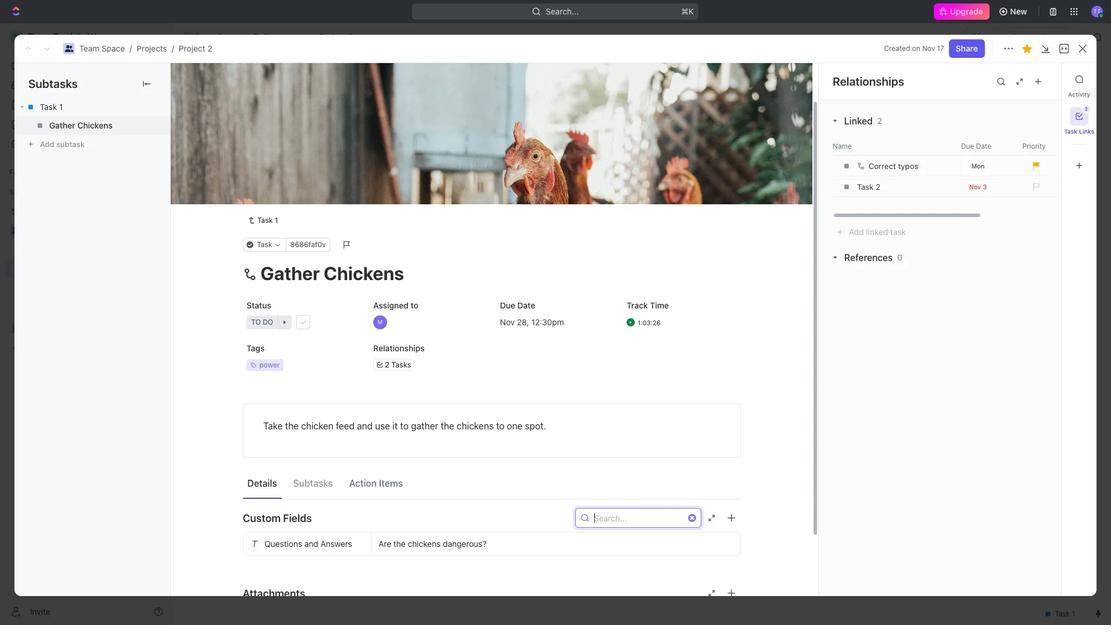 Task type: vqa. For each thing, say whether or not it's contained in the screenshot.
Email, comma or space separated text box
no



Task type: locate. For each thing, give the bounding box(es) containing it.
1 vertical spatial add task
[[311, 163, 342, 172]]

add task button up activity
[[1021, 70, 1070, 89]]

0 horizontal spatial projects
[[137, 43, 167, 53]]

0 horizontal spatial subtasks
[[28, 77, 78, 90]]

share
[[972, 32, 994, 42], [956, 43, 978, 53]]

1 vertical spatial space
[[102, 43, 125, 53]]

fields
[[283, 512, 312, 524]]

share right the 17
[[956, 43, 978, 53]]

0 horizontal spatial due
[[500, 300, 515, 310]]

2 horizontal spatial task 1
[[258, 216, 278, 225]]

power
[[259, 361, 280, 369]]

1 button
[[259, 200, 275, 212], [260, 221, 276, 232]]

2 horizontal spatial nov
[[969, 183, 981, 190]]

0 vertical spatial due
[[961, 142, 975, 150]]

1 vertical spatial and
[[304, 539, 318, 549]]

linked
[[845, 116, 873, 126]]

0 vertical spatial projects
[[264, 32, 295, 42]]

track time
[[627, 300, 669, 310]]

1 horizontal spatial add task
[[311, 163, 342, 172]]

track
[[627, 300, 648, 310]]

and left answers
[[304, 539, 318, 549]]

tree inside sidebar 'navigation'
[[5, 201, 168, 358]]

dashboards link
[[5, 115, 168, 134]]

add linked task
[[849, 227, 906, 237]]

task inside dropdown button
[[257, 240, 272, 249]]

0 vertical spatial add task button
[[1021, 70, 1070, 89]]

project 2 link
[[305, 30, 357, 44], [179, 43, 212, 53]]

share down upgrade
[[972, 32, 994, 42]]

1 horizontal spatial relationships
[[833, 74, 905, 88]]

add subtask
[[40, 139, 85, 149]]

1 vertical spatial 1 button
[[260, 221, 276, 232]]

1 vertical spatial chickens
[[408, 539, 441, 549]]

relationships
[[833, 74, 905, 88], [373, 343, 425, 353]]

due date button
[[949, 142, 1007, 151]]

chickens inside "button"
[[408, 539, 441, 549]]

add task down calendar
[[311, 163, 342, 172]]

add left linked
[[849, 227, 864, 237]]

1 vertical spatial due
[[500, 300, 515, 310]]

the
[[285, 421, 299, 431], [441, 421, 454, 431], [393, 539, 405, 549]]

user group image
[[184, 34, 191, 40], [65, 45, 73, 52]]

0 horizontal spatial space
[[102, 43, 125, 53]]

0 horizontal spatial chickens
[[408, 539, 441, 549]]

projects link
[[250, 30, 298, 44], [137, 43, 167, 53]]

assignees
[[482, 135, 517, 144]]

the right take
[[285, 421, 299, 431]]

add down automations button
[[1028, 74, 1043, 84]]

0 horizontal spatial task 1
[[40, 102, 63, 112]]

task
[[1045, 74, 1063, 84], [40, 102, 57, 112], [1065, 128, 1078, 135], [326, 163, 342, 172], [233, 201, 251, 211], [258, 216, 273, 225], [233, 221, 251, 231], [257, 240, 272, 249], [250, 241, 267, 251]]

1 horizontal spatial user group image
[[184, 34, 191, 40]]

m
[[377, 319, 383, 326]]

set priority element
[[1028, 178, 1045, 196]]

2 vertical spatial add task
[[233, 241, 267, 251]]

date
[[517, 300, 535, 310]]

1 vertical spatial task 1
[[233, 201, 257, 211]]

team for team space / projects / project 2
[[79, 43, 99, 53]]

relationships up 2 tasks
[[373, 343, 425, 353]]

subtask
[[56, 139, 85, 149]]

change
[[680, 185, 710, 195]]

relationships up linked 2
[[833, 74, 905, 88]]

0 vertical spatial share
[[972, 32, 994, 42]]

1:03:26
[[638, 319, 661, 326]]

chickens right are
[[408, 539, 441, 549]]

hide button
[[596, 133, 621, 147]]

add down task 2
[[233, 241, 248, 251]]

task 1 up task dropdown button
[[258, 216, 278, 225]]

1 horizontal spatial subtasks
[[293, 478, 333, 488]]

add inside button
[[40, 139, 54, 149]]

task sidebar navigation tab list
[[1065, 70, 1095, 175]]

gantt
[[393, 107, 414, 117]]

subtasks down home
[[28, 77, 78, 90]]

Search... text field
[[594, 509, 701, 527]]

due for due date
[[500, 300, 515, 310]]

2 horizontal spatial add task
[[1028, 74, 1063, 84]]

1 horizontal spatial project 2 link
[[305, 30, 357, 44]]

1 horizontal spatial team
[[195, 32, 215, 42]]

1 vertical spatial project 2
[[201, 69, 270, 88]]

0 horizontal spatial and
[[304, 539, 318, 549]]

custom fields element
[[243, 532, 741, 566]]

chickens
[[77, 120, 113, 130]]

1 horizontal spatial the
[[393, 539, 405, 549]]

add
[[1028, 74, 1043, 84], [40, 139, 54, 149], [311, 163, 324, 172], [849, 227, 864, 237], [233, 241, 248, 251]]

1 horizontal spatial projects link
[[250, 30, 298, 44]]

2 vertical spatial add task button
[[228, 240, 272, 254]]

questions
[[264, 539, 302, 549]]

due date
[[961, 142, 992, 150]]

subtasks inside button
[[293, 478, 333, 488]]

task sidebar content section
[[816, 63, 1112, 596]]

table
[[351, 107, 372, 117]]

/
[[245, 32, 248, 42], [300, 32, 303, 42], [130, 43, 132, 53], [172, 43, 174, 53]]

nov left the 28
[[500, 317, 515, 327]]

1 horizontal spatial project 2
[[319, 32, 354, 42]]

invite
[[30, 606, 50, 616]]

0 horizontal spatial nov
[[500, 317, 515, 327]]

0 horizontal spatial add task
[[233, 241, 267, 251]]

due for due date
[[961, 142, 975, 150]]

add task button down task 2
[[228, 240, 272, 254]]

nov left 3
[[969, 183, 981, 190]]

take
[[263, 421, 283, 431]]

subtasks up fields
[[293, 478, 333, 488]]

28
[[517, 317, 527, 327]]

chickens left one
[[457, 421, 494, 431]]

user group image left team space at the left
[[184, 34, 191, 40]]

0 horizontal spatial team
[[79, 43, 99, 53]]

add task down automations button
[[1028, 74, 1063, 84]]

task 1 link up task dropdown button
[[243, 214, 283, 228]]

task 1
[[40, 102, 63, 112], [233, 201, 257, 211], [258, 216, 278, 225]]

action
[[349, 478, 377, 488]]

change cover button
[[673, 181, 740, 200]]

use
[[375, 421, 390, 431]]

1 vertical spatial team
[[79, 43, 99, 53]]

gather
[[49, 120, 75, 130]]

0 horizontal spatial add task button
[[228, 240, 272, 254]]

1 vertical spatial user group image
[[65, 45, 73, 52]]

1 horizontal spatial chickens
[[457, 421, 494, 431]]

0 horizontal spatial user group image
[[65, 45, 73, 52]]

team space / projects / project 2
[[79, 43, 212, 53]]

to inside dropdown button
[[251, 318, 261, 327]]

favorites button
[[5, 166, 44, 179]]

do
[[263, 318, 273, 327]]

user group image up home 'link'
[[65, 45, 73, 52]]

‎task
[[857, 182, 874, 192]]

add task button down calendar link
[[297, 161, 346, 175]]

correct typos link
[[854, 156, 947, 176]]

add down dashboards
[[40, 139, 54, 149]]

1 horizontal spatial due
[[961, 142, 975, 150]]

new
[[1011, 6, 1028, 16]]

0 vertical spatial task 1
[[40, 102, 63, 112]]

1 vertical spatial share
[[956, 43, 978, 53]]

1 vertical spatial nov
[[969, 183, 981, 190]]

add task
[[1028, 74, 1063, 84], [311, 163, 342, 172], [233, 241, 267, 251]]

nov left the 17
[[923, 44, 935, 53]]

project 2
[[319, 32, 354, 42], [201, 69, 270, 88]]

priority button
[[1007, 142, 1065, 151]]

1 vertical spatial subtasks
[[293, 478, 333, 488]]

0 vertical spatial and
[[357, 421, 372, 431]]

1 horizontal spatial nov
[[923, 44, 935, 53]]

progress
[[224, 163, 262, 172]]

17
[[937, 44, 945, 53]]

task 1 link
[[14, 98, 170, 116], [243, 214, 283, 228]]

and left use
[[357, 421, 372, 431]]

the right gather on the left of page
[[441, 421, 454, 431]]

1 horizontal spatial space
[[217, 32, 240, 42]]

0 horizontal spatial task 1 link
[[14, 98, 170, 116]]

0 vertical spatial team
[[195, 32, 215, 42]]

1
[[59, 102, 63, 112], [253, 201, 257, 211], [270, 201, 274, 210], [275, 216, 278, 225], [271, 222, 275, 230]]

add task down task 2
[[233, 241, 267, 251]]

docs link
[[5, 96, 168, 114]]

assignees button
[[468, 133, 522, 147]]

1 horizontal spatial add task button
[[297, 161, 346, 175]]

8686faf0v
[[290, 240, 326, 249]]

2 horizontal spatial add task button
[[1021, 70, 1070, 89]]

space for team space
[[217, 32, 240, 42]]

0 vertical spatial subtasks
[[28, 77, 78, 90]]

items
[[379, 478, 403, 488]]

answers
[[320, 539, 352, 549]]

are the chickens dangerous?
[[378, 539, 487, 549]]

task 1 up dashboards
[[40, 102, 63, 112]]

dangerous?
[[443, 539, 487, 549]]

1 button for 2
[[260, 221, 276, 232]]

Search tasks... text field
[[967, 131, 1083, 149]]

0 vertical spatial 1 button
[[259, 200, 275, 212]]

team
[[195, 32, 215, 42], [79, 43, 99, 53]]

add subtask button
[[14, 135, 170, 153]]

details
[[247, 478, 277, 488]]

2 vertical spatial nov
[[500, 317, 515, 327]]

tasks
[[391, 360, 411, 369]]

inbox link
[[5, 76, 168, 94]]

0 vertical spatial user group image
[[184, 34, 191, 40]]

activity
[[1069, 91, 1091, 98]]

share button right the 17
[[949, 39, 985, 58]]

1 horizontal spatial projects
[[264, 32, 295, 42]]

correct typos
[[869, 162, 919, 171]]

to
[[411, 300, 418, 310], [251, 318, 261, 327], [400, 421, 408, 431], [496, 421, 504, 431]]

0 vertical spatial space
[[217, 32, 240, 42]]

0 vertical spatial relationships
[[833, 74, 905, 88]]

due inside dropdown button
[[961, 142, 975, 150]]

task 1 link up chickens on the left top of the page
[[14, 98, 170, 116]]

the inside "button"
[[393, 539, 405, 549]]

2 inside button
[[1085, 106, 1088, 112]]

name
[[833, 142, 852, 150]]

in
[[215, 163, 222, 172]]

1 vertical spatial task 1 link
[[243, 214, 283, 228]]

0 horizontal spatial the
[[285, 421, 299, 431]]

the right are
[[393, 539, 405, 549]]

tree
[[5, 201, 168, 358]]

to left do
[[251, 318, 261, 327]]

1 horizontal spatial task 1
[[233, 201, 257, 211]]

0 vertical spatial project 2
[[319, 32, 354, 42]]

1 vertical spatial relationships
[[373, 343, 425, 353]]

0 vertical spatial chickens
[[457, 421, 494, 431]]

relationships inside task sidebar content section
[[833, 74, 905, 88]]

team for team space
[[195, 32, 215, 42]]

0 horizontal spatial project 2
[[201, 69, 270, 88]]

nov for nov 28 , 12:30 pm
[[500, 317, 515, 327]]

1 vertical spatial add task button
[[297, 161, 346, 175]]

nov inside "dropdown button"
[[969, 183, 981, 190]]

assigned to
[[373, 300, 418, 310]]

user group image
[[12, 227, 21, 234]]

tt button
[[1088, 2, 1107, 21]]

1 horizontal spatial team space link
[[180, 30, 243, 44]]

task 1 up task 2
[[233, 201, 257, 211]]



Task type: describe. For each thing, give the bounding box(es) containing it.
automations
[[1012, 32, 1061, 42]]

spot.
[[525, 421, 546, 431]]

1 horizontal spatial task 1 link
[[243, 214, 283, 228]]

due date
[[500, 300, 535, 310]]

correct
[[869, 162, 896, 171]]

clear search image
[[688, 514, 696, 522]]

Edit task name text field
[[243, 262, 741, 284]]

home link
[[5, 56, 168, 75]]

date
[[976, 142, 992, 150]]

task 2
[[233, 221, 258, 231]]

1:03:26 button
[[623, 312, 741, 333]]

inbox
[[28, 80, 48, 90]]

team space
[[195, 32, 240, 42]]

new button
[[994, 2, 1035, 21]]

1 button for 1
[[259, 200, 275, 212]]

2 vertical spatial project
[[201, 69, 253, 88]]

0 horizontal spatial projects link
[[137, 43, 167, 53]]

2 inside linked 2
[[878, 116, 883, 126]]

attachments
[[243, 587, 305, 599]]

1 horizontal spatial and
[[357, 421, 372, 431]]

created on nov 17
[[885, 44, 945, 53]]

0 vertical spatial add task
[[1028, 74, 1063, 84]]

change cover
[[680, 185, 733, 195]]

docs
[[28, 100, 47, 109]]

task
[[891, 227, 906, 237]]

gather chickens link
[[14, 116, 170, 135]]

and inside custom fields element
[[304, 539, 318, 549]]

board
[[216, 107, 239, 117]]

12:30
[[531, 317, 552, 327]]

,
[[527, 317, 529, 327]]

1 vertical spatial projects
[[137, 43, 167, 53]]

search...
[[546, 6, 579, 16]]

nov 3
[[969, 183, 987, 190]]

table link
[[349, 104, 372, 120]]

‎task 2 link
[[854, 177, 947, 197]]

0 horizontal spatial relationships
[[373, 343, 425, 353]]

status
[[246, 300, 271, 310]]

custom
[[243, 512, 281, 524]]

list
[[260, 107, 274, 117]]

priority
[[1023, 142, 1046, 150]]

upgrade
[[951, 6, 984, 16]]

2 vertical spatial task 1
[[258, 216, 278, 225]]

power button
[[243, 355, 360, 376]]

2 button
[[1070, 105, 1091, 126]]

take the chicken feed and use it to gather the chickens to one spot.
[[263, 421, 546, 431]]

it
[[392, 421, 398, 431]]

m button
[[370, 312, 487, 333]]

space for team space / projects / project 2
[[102, 43, 125, 53]]

created
[[885, 44, 911, 53]]

home
[[28, 60, 50, 70]]

list link
[[258, 104, 274, 120]]

task inside tab list
[[1065, 128, 1078, 135]]

set priority image
[[1028, 178, 1045, 196]]

sidebar navigation
[[0, 23, 173, 625]]

to up m dropdown button
[[411, 300, 418, 310]]

1 vertical spatial project
[[179, 43, 205, 53]]

mon button
[[949, 162, 1007, 170]]

calendar
[[295, 107, 330, 117]]

gantt link
[[391, 104, 414, 120]]

share button down upgrade
[[965, 28, 1001, 46]]

mon
[[972, 162, 985, 169]]

dashboards
[[28, 119, 73, 129]]

add down calendar link
[[311, 163, 324, 172]]

linked 2
[[845, 116, 883, 126]]

add inside task sidebar content section
[[849, 227, 864, 237]]

0 horizontal spatial team space link
[[79, 43, 125, 53]]

‎task 2
[[857, 182, 881, 192]]

calendar link
[[293, 104, 330, 120]]

the for chickens
[[393, 539, 405, 549]]

are
[[378, 539, 391, 549]]

the for chicken
[[285, 421, 299, 431]]

feed
[[336, 421, 354, 431]]

custom fields
[[243, 512, 312, 524]]

2 tasks
[[385, 360, 411, 369]]

0 vertical spatial project
[[319, 32, 347, 42]]

on
[[912, 44, 921, 53]]

2 horizontal spatial the
[[441, 421, 454, 431]]

to do button
[[243, 312, 360, 333]]

are the chickens dangerous? button
[[371, 533, 740, 556]]

tt
[[1094, 8, 1101, 15]]

task links
[[1065, 128, 1095, 135]]

to left one
[[496, 421, 504, 431]]

cover
[[712, 185, 733, 195]]

0
[[898, 252, 903, 262]]

questions and answers
[[264, 539, 352, 549]]

tags power
[[246, 343, 280, 369]]

typos
[[899, 162, 919, 171]]

to right it
[[400, 421, 408, 431]]

reposition button
[[618, 181, 673, 200]]

8686faf0v button
[[285, 238, 330, 252]]

task button
[[243, 238, 286, 252]]

action items button
[[345, 473, 408, 494]]

0 horizontal spatial project 2 link
[[179, 43, 212, 53]]

0 vertical spatial nov
[[923, 44, 935, 53]]

details button
[[243, 473, 282, 494]]

spaces
[[9, 188, 34, 196]]

in progress
[[215, 163, 262, 172]]

pm
[[552, 317, 564, 327]]

subtasks button
[[289, 473, 338, 494]]

references 0
[[845, 252, 903, 263]]

time
[[650, 300, 669, 310]]

attachments button
[[243, 580, 741, 607]]

nov for nov 3
[[969, 183, 981, 190]]

reposition
[[625, 185, 666, 195]]

board link
[[214, 104, 239, 120]]

to do
[[251, 318, 273, 327]]

assigned
[[373, 300, 408, 310]]

gather
[[411, 421, 438, 431]]

0 vertical spatial task 1 link
[[14, 98, 170, 116]]

upgrade link
[[935, 3, 990, 20]]



